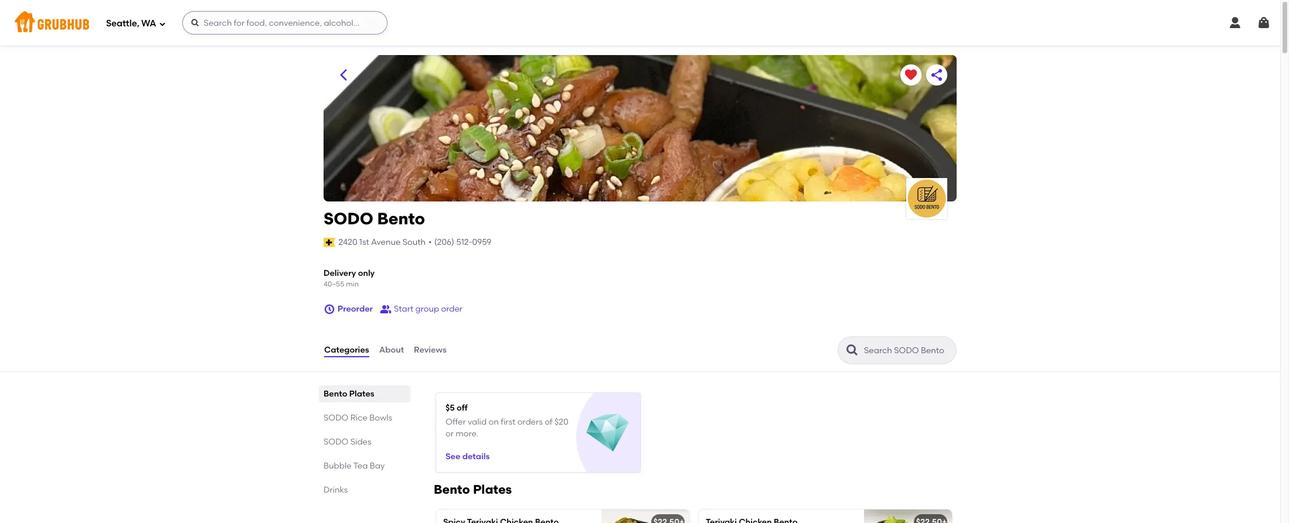 Task type: vqa. For each thing, say whether or not it's contained in the screenshot.
35–50 min
no



Task type: describe. For each thing, give the bounding box(es) containing it.
1 horizontal spatial bento plates
[[434, 483, 512, 497]]

$20
[[555, 417, 569, 427]]

bubble tea bay
[[324, 461, 385, 471]]

bento plates inside "tab"
[[324, 389, 375, 399]]

saved restaurant image
[[904, 68, 918, 82]]

bay
[[370, 461, 385, 471]]

about button
[[379, 330, 405, 372]]

main navigation navigation
[[0, 0, 1281, 46]]

group
[[416, 304, 439, 314]]

categories
[[324, 345, 369, 355]]

on
[[489, 417, 499, 427]]

first
[[501, 417, 516, 427]]

delivery
[[324, 269, 356, 279]]

orders
[[518, 417, 543, 427]]

search icon image
[[846, 344, 860, 358]]

(206) 512-0959 button
[[434, 237, 492, 249]]

caret left icon image
[[337, 68, 351, 82]]

Search for food, convenience, alcohol... search field
[[182, 11, 387, 35]]

saved restaurant button
[[901, 65, 922, 86]]

see details button
[[446, 447, 490, 468]]

reviews button
[[413, 330, 447, 372]]

valid
[[468, 417, 487, 427]]

categories button
[[324, 330, 370, 372]]

bento plates tab
[[324, 388, 406, 401]]

$5 off offer valid on first orders of $20 or more.
[[446, 403, 569, 439]]

subscription pass image
[[324, 238, 336, 247]]

only
[[358, 269, 375, 279]]

$5
[[446, 403, 455, 413]]

order
[[441, 304, 463, 314]]

teriyaki chicken bento image
[[864, 510, 952, 524]]

(206)
[[434, 237, 455, 247]]

sodo rice bowls
[[324, 413, 392, 423]]

40–55
[[324, 280, 344, 288]]

sides
[[350, 437, 372, 447]]

reviews
[[414, 345, 447, 355]]

•
[[429, 237, 432, 247]]

svg image inside preorder button
[[324, 304, 335, 315]]

people icon image
[[380, 304, 392, 315]]

sodo sides tab
[[324, 436, 406, 449]]

• (206) 512-0959
[[429, 237, 492, 247]]



Task type: locate. For each thing, give the bounding box(es) containing it.
plates inside "tab"
[[349, 389, 375, 399]]

Search SODO Bento search field
[[863, 345, 953, 357]]

offer
[[446, 417, 466, 427]]

sodo sides
[[324, 437, 372, 447]]

min
[[346, 280, 359, 288]]

rice
[[350, 413, 368, 423]]

2 vertical spatial bento
[[434, 483, 470, 497]]

2 sodo from the top
[[324, 413, 349, 423]]

sodo bento logo image
[[907, 178, 948, 219]]

see details
[[446, 452, 490, 462]]

0 vertical spatial bento plates
[[324, 389, 375, 399]]

2420 1st avenue south
[[338, 237, 426, 247]]

bubble tea bay tab
[[324, 460, 406, 473]]

1 sodo from the top
[[324, 209, 373, 229]]

start group order button
[[380, 299, 463, 320]]

wa
[[141, 18, 156, 29]]

1 horizontal spatial plates
[[473, 483, 512, 497]]

off
[[457, 403, 468, 413]]

preorder
[[338, 304, 373, 314]]

start group order
[[394, 304, 463, 314]]

sodo
[[324, 209, 373, 229], [324, 413, 349, 423], [324, 437, 349, 447]]

0 vertical spatial sodo
[[324, 209, 373, 229]]

1 vertical spatial bento
[[324, 389, 347, 399]]

sodo up bubble
[[324, 437, 349, 447]]

sodo for sodo bento
[[324, 209, 373, 229]]

2420
[[338, 237, 357, 247]]

bento plates down "see details" button
[[434, 483, 512, 497]]

1 vertical spatial bento plates
[[434, 483, 512, 497]]

bento up "south"
[[377, 209, 425, 229]]

3 sodo from the top
[[324, 437, 349, 447]]

sodo for sodo sides
[[324, 437, 349, 447]]

0 horizontal spatial bento
[[324, 389, 347, 399]]

1 vertical spatial plates
[[473, 483, 512, 497]]

sodo inside "tab"
[[324, 437, 349, 447]]

spicy teriyaki chicken bento image
[[602, 510, 690, 524]]

bento down 'see'
[[434, 483, 470, 497]]

more.
[[456, 429, 479, 439]]

2420 1st avenue south button
[[338, 236, 426, 249]]

1 horizontal spatial bento
[[377, 209, 425, 229]]

seattle,
[[106, 18, 139, 29]]

avenue
[[371, 237, 401, 247]]

of
[[545, 417, 553, 427]]

sodo left rice
[[324, 413, 349, 423]]

2 horizontal spatial bento
[[434, 483, 470, 497]]

seattle, wa
[[106, 18, 156, 29]]

svg image
[[1229, 16, 1243, 30], [1257, 16, 1271, 30], [190, 18, 200, 28], [159, 20, 166, 27], [324, 304, 335, 315]]

details
[[462, 452, 490, 462]]

0 horizontal spatial plates
[[349, 389, 375, 399]]

bento
[[377, 209, 425, 229], [324, 389, 347, 399], [434, 483, 470, 497]]

about
[[379, 345, 404, 355]]

0 horizontal spatial bento plates
[[324, 389, 375, 399]]

bento inside "tab"
[[324, 389, 347, 399]]

plates up sodo rice bowls tab
[[349, 389, 375, 399]]

see
[[446, 452, 461, 462]]

sodo up 2420
[[324, 209, 373, 229]]

plates
[[349, 389, 375, 399], [473, 483, 512, 497]]

drinks
[[324, 486, 348, 496]]

bento plates
[[324, 389, 375, 399], [434, 483, 512, 497]]

1st
[[359, 237, 369, 247]]

drinks tab
[[324, 484, 406, 497]]

start
[[394, 304, 414, 314]]

share icon image
[[930, 68, 944, 82]]

plates down details
[[473, 483, 512, 497]]

preorder button
[[324, 299, 373, 320]]

sodo bento
[[324, 209, 425, 229]]

0959
[[472, 237, 492, 247]]

bubble
[[324, 461, 352, 471]]

sodo for sodo rice bowls
[[324, 413, 349, 423]]

sodo rice bowls tab
[[324, 412, 406, 425]]

0 vertical spatial plates
[[349, 389, 375, 399]]

bento plates up sodo rice bowls
[[324, 389, 375, 399]]

tea
[[353, 461, 368, 471]]

south
[[403, 237, 426, 247]]

2 vertical spatial sodo
[[324, 437, 349, 447]]

sodo inside tab
[[324, 413, 349, 423]]

promo image
[[587, 412, 629, 455]]

512-
[[456, 237, 472, 247]]

0 vertical spatial bento
[[377, 209, 425, 229]]

bowls
[[370, 413, 392, 423]]

bento up sodo rice bowls
[[324, 389, 347, 399]]

or
[[446, 429, 454, 439]]

delivery only 40–55 min
[[324, 269, 375, 288]]

1 vertical spatial sodo
[[324, 413, 349, 423]]



